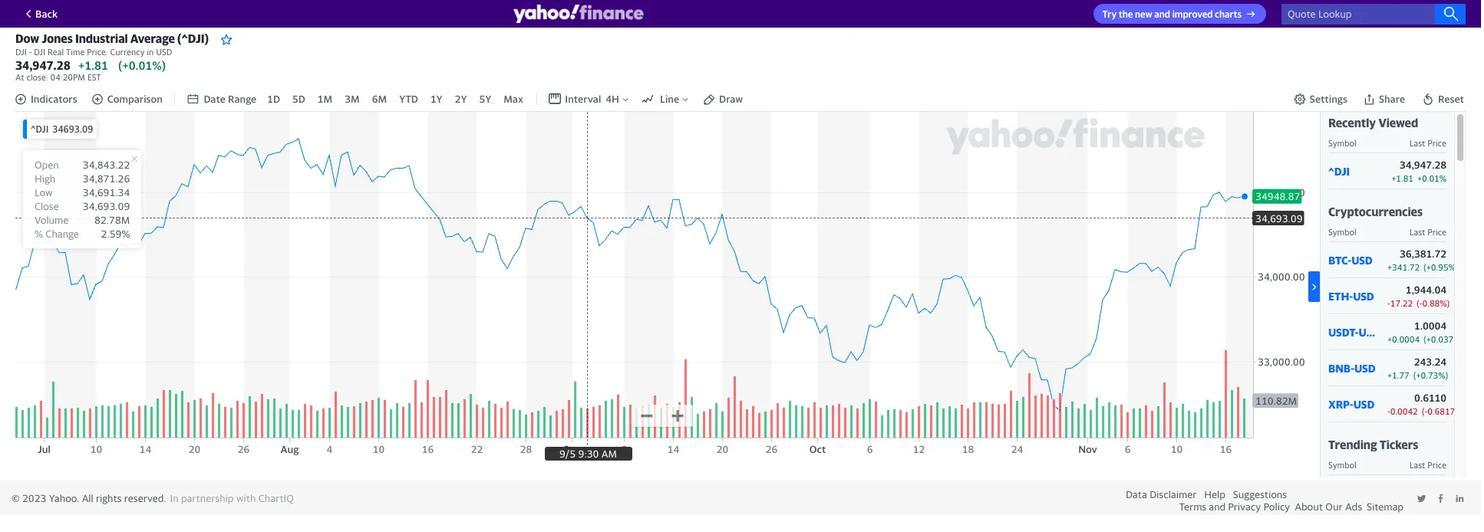 Task type: vqa. For each thing, say whether or not it's contained in the screenshot.


Task type: describe. For each thing, give the bounding box(es) containing it.
our
[[1326, 501, 1343, 514]]

5d button
[[291, 91, 307, 107]]

line button
[[642, 93, 690, 105]]

- for eth-usd
[[1388, 299, 1391, 309]]

price for recently viewed
[[1428, 138, 1447, 148]]

industrial
[[75, 31, 128, 45]]

suggestions link
[[1234, 489, 1287, 501]]

34,871.26
[[83, 173, 130, 185]]

share button
[[1362, 91, 1407, 107]]

+341.72
[[1388, 263, 1420, 273]]

price for trending tickers
[[1428, 461, 1447, 471]]

usd for usdt-
[[1359, 326, 1380, 339]]

2023
[[22, 493, 46, 505]]

average
[[130, 31, 175, 45]]

dow jones industrial average (^dji)
[[15, 31, 209, 45]]

cryptocurrencies link
[[1329, 205, 1423, 219]]

04:20pm
[[50, 72, 85, 82]]

symbol for trending tickers
[[1329, 461, 1357, 471]]

243.24 +1.77 (+0.73%)
[[1388, 356, 1449, 381]]

yahoo finance logo image
[[514, 5, 644, 23]]

36,381.72
[[1400, 248, 1447, 260]]

reserved.
[[124, 493, 166, 505]]

✕
[[131, 154, 138, 164]]

34693.09
[[52, 124, 93, 135]]

follow on facebook image
[[1436, 494, 1446, 504]]

ads
[[1346, 501, 1363, 514]]

cryptocurrencies
[[1329, 205, 1423, 219]]

btc-usd link
[[1329, 254, 1380, 267]]

xrp-
[[1329, 398, 1354, 411]]

about our ads link
[[1295, 501, 1363, 514]]

dji - dji real time price. currency in usd
[[15, 47, 172, 57]]

^dji for ^dji 34693.09
[[31, 124, 49, 135]]

ytd button
[[398, 91, 420, 107]]

5d
[[292, 93, 305, 105]]

1.0004
[[1415, 320, 1447, 332]]

data disclaimer link
[[1126, 489, 1197, 501]]

bnb-usd
[[1329, 362, 1376, 375]]

follow on twitter image
[[1417, 494, 1427, 504]]

currency
[[110, 47, 145, 57]]

eth-usd link
[[1329, 290, 1380, 303]]

usdt-
[[1329, 326, 1359, 339]]

3m button
[[343, 91, 361, 107]]

improved
[[1173, 9, 1213, 20]]

6m button
[[371, 91, 389, 107]]

reset
[[1439, 93, 1465, 105]]

in
[[147, 47, 154, 57]]

all
[[82, 493, 93, 505]]

Quote Lookup text field
[[1282, 3, 1466, 24]]

2.59%
[[101, 228, 130, 240]]

date range
[[204, 93, 257, 105]]

partnership
[[181, 493, 234, 505]]

max button
[[502, 91, 525, 107]]

settings button
[[1294, 93, 1348, 105]]

0.88%)
[[1423, 299, 1450, 309]]

usdt-usd link
[[1329, 326, 1380, 339]]

usd for btc-
[[1352, 254, 1373, 267]]

3m
[[345, 93, 360, 105]]

% change
[[35, 228, 79, 240]]

5y
[[479, 93, 491, 105]]

last price for cryptocurrencies
[[1410, 227, 1447, 237]]

and inside 'button'
[[1155, 9, 1171, 20]]

+0.01%
[[1418, 174, 1447, 184]]

policy
[[1264, 501, 1291, 514]]

+1.81 for 34,947.28 +1.81
[[78, 58, 108, 72]]

settings
[[1310, 93, 1348, 105]]

%
[[35, 228, 43, 240]]

share
[[1379, 93, 1406, 105]]

usd for bnb-
[[1355, 362, 1376, 375]]

date range button
[[187, 93, 257, 105]]

eth-usd
[[1329, 290, 1375, 303]]

indicators
[[31, 93, 77, 105]]

help
[[1205, 489, 1226, 501]]

1,944.04
[[1406, 284, 1447, 296]]

last price for recently viewed
[[1410, 138, 1447, 148]]

right column element
[[1320, 112, 1469, 516]]

^dji link
[[1329, 165, 1380, 178]]

1m
[[318, 93, 333, 105]]

comparison button
[[91, 93, 163, 105]]

1y button
[[429, 91, 444, 107]]

interval
[[565, 93, 601, 105]]

recently
[[1329, 116, 1376, 130]]

0.0042
[[1391, 407, 1418, 417]]



Task type: locate. For each thing, give the bounding box(es) containing it.
2 vertical spatial symbol
[[1329, 461, 1357, 471]]

1 horizontal spatial and
[[1209, 501, 1226, 514]]

reset button
[[1421, 91, 1466, 107]]

symbol down trending
[[1329, 461, 1357, 471]]

usd down bnb-usd link
[[1354, 398, 1375, 411]]

0 vertical spatial +1.81
[[78, 58, 108, 72]]

last for recently viewed
[[1410, 138, 1426, 148]]

search image
[[1444, 6, 1459, 21]]

34,947.28 +1.81
[[15, 58, 108, 72]]

symbol
[[1329, 138, 1357, 148], [1329, 227, 1357, 237], [1329, 461, 1357, 471]]

1 vertical spatial -
[[1388, 299, 1391, 309]]

volume
[[35, 214, 69, 227]]

0 vertical spatial last price
[[1410, 138, 1447, 148]]

^dji down indicators button
[[31, 124, 49, 135]]

1 vertical spatial last
[[1410, 227, 1426, 237]]

1 dji from the left
[[15, 47, 27, 57]]

xrp-usd link
[[1329, 398, 1380, 411]]

comparison
[[107, 93, 163, 105]]

1 last from the top
[[1410, 138, 1426, 148]]

^dji down recently
[[1329, 165, 1350, 178]]

(+0.01%)
[[118, 58, 166, 72]]

usd left +1.77
[[1355, 362, 1376, 375]]

1 symbol from the top
[[1329, 138, 1357, 148]]

last price up follow on twitter image
[[1410, 461, 1447, 471]]

price.
[[87, 47, 108, 57]]

+1.81 down 'dji - dji real time price. currency in usd'
[[78, 58, 108, 72]]

34,693.09
[[83, 200, 130, 213]]

close
[[35, 200, 59, 213]]

try the new and improved charts button
[[1094, 4, 1267, 24]]

change
[[46, 228, 79, 240]]

© 2023 yahoo. all rights reserved. in partnership with chartiq
[[12, 493, 294, 505]]

(- for eth-usd
[[1417, 299, 1423, 309]]

0 horizontal spatial 34,947.28
[[15, 58, 71, 72]]

0 vertical spatial (-
[[1417, 299, 1423, 309]]

2 vertical spatial last
[[1410, 461, 1426, 471]]

34,947.28 up +0.01%
[[1400, 159, 1447, 171]]

2 symbol from the top
[[1329, 227, 1357, 237]]

0 vertical spatial price
[[1428, 138, 1447, 148]]

- up tickers
[[1388, 407, 1391, 417]]

- for xrp-usd
[[1388, 407, 1391, 417]]

dow
[[15, 31, 39, 45]]

the
[[1119, 9, 1133, 20]]

new
[[1135, 9, 1153, 20]]

(- inside 0.6110 -0.0042 (-0.6817%)
[[1422, 407, 1428, 417]]

36,381.72 +341.72 (+0.95%)
[[1388, 248, 1459, 273]]

1 vertical spatial and
[[1209, 501, 1226, 514]]

+0.0004
[[1388, 335, 1420, 345]]

suggestions
[[1234, 489, 1287, 501]]

recently viewed
[[1329, 116, 1419, 130]]

2 vertical spatial price
[[1428, 461, 1447, 471]]

3 price from the top
[[1428, 461, 1447, 471]]

^dji for ^dji
[[1329, 165, 1350, 178]]

usd
[[156, 47, 172, 57], [1352, 254, 1373, 267], [1353, 290, 1375, 303], [1359, 326, 1380, 339], [1355, 362, 1376, 375], [1354, 398, 1375, 411]]

symbol down recently
[[1329, 138, 1357, 148]]

0 horizontal spatial and
[[1155, 9, 1171, 20]]

trending tickers link
[[1329, 438, 1419, 452]]

-
[[29, 47, 32, 57], [1388, 299, 1391, 309], [1388, 407, 1391, 417]]

btc-
[[1329, 254, 1352, 267]]

3 last price from the top
[[1410, 461, 1447, 471]]

0 vertical spatial 34,947.28
[[15, 58, 71, 72]]

1 horizontal spatial ^dji
[[1329, 165, 1350, 178]]

recently viewed link
[[1329, 116, 1419, 130]]

0 vertical spatial -
[[29, 47, 32, 57]]

and right terms link
[[1209, 501, 1226, 514]]

symbol for recently viewed
[[1329, 138, 1357, 148]]

0 vertical spatial ^dji
[[31, 124, 49, 135]]

0.6110
[[1415, 392, 1447, 405]]

disclaimer
[[1150, 489, 1197, 501]]

symbol for cryptocurrencies
[[1329, 227, 1357, 237]]

last for trending tickers
[[1410, 461, 1426, 471]]

follow on linkedin image
[[1455, 494, 1465, 504]]

am
[[602, 448, 617, 461]]

and inside data disclaimer help suggestions terms and privacy policy about our ads sitemap
[[1209, 501, 1226, 514]]

line
[[660, 93, 679, 105]]

last price
[[1410, 138, 1447, 148], [1410, 227, 1447, 237], [1410, 461, 1447, 471]]

+1.77
[[1388, 371, 1410, 381]]

last price up 34,947.28 +1.81 +0.01%
[[1410, 138, 1447, 148]]

dji left real
[[34, 47, 45, 57]]

^dji inside right column element
[[1329, 165, 1350, 178]]

2 vertical spatial -
[[1388, 407, 1391, 417]]

at
[[15, 72, 24, 82]]

draw button
[[702, 91, 745, 107]]

symbol up btc-
[[1329, 227, 1357, 237]]

2 price from the top
[[1428, 227, 1447, 237]]

help link
[[1205, 489, 1226, 501]]

34,947.28 down real
[[15, 58, 71, 72]]

(+0.0371%)
[[1424, 335, 1469, 345]]

1.0004 +0.0004 (+0.0371%)
[[1388, 320, 1469, 345]]

trending tickers
[[1329, 438, 1419, 452]]

data
[[1126, 489, 1147, 501]]

- down 'dow'
[[29, 47, 32, 57]]

last down tickers
[[1410, 461, 1426, 471]]

last price up 36,381.72
[[1410, 227, 1447, 237]]

usd up usdt-usd
[[1353, 290, 1375, 303]]

show more image
[[1309, 281, 1320, 293]]

low
[[35, 187, 53, 199]]

chart toolbar toolbar
[[15, 85, 1466, 112]]

+1.81
[[78, 58, 108, 72], [1392, 174, 1414, 184]]

(- down 0.6110
[[1422, 407, 1428, 417]]

indicators button
[[15, 93, 77, 105]]

(- down 1,944.04
[[1417, 299, 1423, 309]]

1 horizontal spatial 34,947.28
[[1400, 159, 1447, 171]]

1 vertical spatial last price
[[1410, 227, 1447, 237]]

34,947.28 inside 34,947.28 +1.81 +0.01%
[[1400, 159, 1447, 171]]

(+0.01%) at close:  04:20pm est
[[15, 58, 166, 82]]

usdt-usd
[[1329, 326, 1380, 339]]

and right new
[[1155, 9, 1171, 20]]

last for cryptocurrencies
[[1410, 227, 1426, 237]]

usd for xrp-
[[1354, 398, 1375, 411]]

+1.81 inside 34,947.28 +1.81 +0.01%
[[1392, 174, 1414, 184]]

©
[[12, 493, 20, 505]]

usd up eth-usd 'link'
[[1352, 254, 1373, 267]]

+1.81 left +0.01%
[[1392, 174, 1414, 184]]

last price for trending tickers
[[1410, 461, 1447, 471]]

1 price from the top
[[1428, 138, 1447, 148]]

sitemap
[[1367, 501, 1404, 514]]

charts
[[1215, 9, 1242, 20]]

price up 36,381.72
[[1428, 227, 1447, 237]]

- inside 0.6110 -0.0042 (-0.6817%)
[[1388, 407, 1391, 417]]

privacy policy link
[[1228, 501, 1291, 514]]

34,947.28 +1.81 +0.01%
[[1392, 159, 1447, 184]]

34,947.28
[[15, 58, 71, 72], [1400, 159, 1447, 171]]

1 horizontal spatial dji
[[34, 47, 45, 57]]

in
[[170, 493, 179, 505]]

1d button
[[266, 91, 282, 107]]

1 vertical spatial symbol
[[1329, 227, 1357, 237]]

(- inside 1,944.04 -17.22 (-0.88%)
[[1417, 299, 1423, 309]]

5y button
[[478, 91, 493, 107]]

0 horizontal spatial ^dji
[[31, 124, 49, 135]]

82.78m
[[94, 214, 130, 227]]

tickers
[[1380, 438, 1419, 452]]

0 vertical spatial and
[[1155, 9, 1171, 20]]

draw
[[719, 93, 743, 105]]

jones
[[42, 31, 73, 45]]

price up 34,947.28 +1.81 +0.01%
[[1428, 138, 1447, 148]]

1m button
[[316, 91, 334, 107]]

+1.81 for 34,947.28 +1.81 +0.01%
[[1392, 174, 1414, 184]]

usd for eth-
[[1353, 290, 1375, 303]]

price for cryptocurrencies
[[1428, 227, 1447, 237]]

viewed
[[1379, 116, 1419, 130]]

usd right the in
[[156, 47, 172, 57]]

nav element
[[187, 91, 525, 107]]

- right eth-usd 'link'
[[1388, 299, 1391, 309]]

2y button
[[453, 91, 469, 107]]

try the new and improved charts
[[1103, 9, 1242, 20]]

3 last from the top
[[1410, 461, 1426, 471]]

1 vertical spatial (-
[[1422, 407, 1428, 417]]

1 vertical spatial price
[[1428, 227, 1447, 237]]

3 symbol from the top
[[1329, 461, 1357, 471]]

0 vertical spatial last
[[1410, 138, 1426, 148]]

rights
[[96, 493, 122, 505]]

2 last price from the top
[[1410, 227, 1447, 237]]

34,947.28 for 34,947.28 +1.81
[[15, 58, 71, 72]]

1d
[[267, 93, 280, 105]]

1 last price from the top
[[1410, 138, 1447, 148]]

- inside 1,944.04 -17.22 (-0.88%)
[[1388, 299, 1391, 309]]

1 horizontal spatial +1.81
[[1392, 174, 1414, 184]]

privacy
[[1228, 501, 1261, 514]]

0 vertical spatial symbol
[[1329, 138, 1357, 148]]

dji down 'dow'
[[15, 47, 27, 57]]

back
[[35, 7, 58, 20]]

time
[[66, 47, 85, 57]]

last down viewed in the top of the page
[[1410, 138, 1426, 148]]

9:30
[[578, 448, 599, 461]]

trending
[[1329, 438, 1378, 452]]

last up 36,381.72
[[1410, 227, 1426, 237]]

high
[[35, 173, 55, 185]]

1 vertical spatial 34,947.28
[[1400, 159, 1447, 171]]

0.6817%)
[[1428, 407, 1466, 417]]

17.22
[[1391, 299, 1413, 309]]

^dji 34693.09
[[31, 124, 93, 135]]

6m
[[372, 93, 387, 105]]

1y
[[431, 93, 443, 105]]

2 last from the top
[[1410, 227, 1426, 237]]

1 vertical spatial +1.81
[[1392, 174, 1414, 184]]

bnb-usd link
[[1329, 362, 1380, 375]]

1 vertical spatial ^dji
[[1329, 165, 1350, 178]]

ytd
[[399, 93, 418, 105]]

price up follow on facebook image
[[1428, 461, 1447, 471]]

34,947.28 for 34,947.28 +1.81 +0.01%
[[1400, 159, 1447, 171]]

(- for xrp-usd
[[1422, 407, 1428, 417]]

0 horizontal spatial +1.81
[[78, 58, 108, 72]]

34,843.22
[[83, 159, 130, 171]]

usd left +0.0004
[[1359, 326, 1380, 339]]

0 horizontal spatial dji
[[15, 47, 27, 57]]

2 vertical spatial last price
[[1410, 461, 1447, 471]]

(+0.73%)
[[1414, 371, 1449, 381]]

max
[[504, 93, 524, 105]]

2 dji from the left
[[34, 47, 45, 57]]



